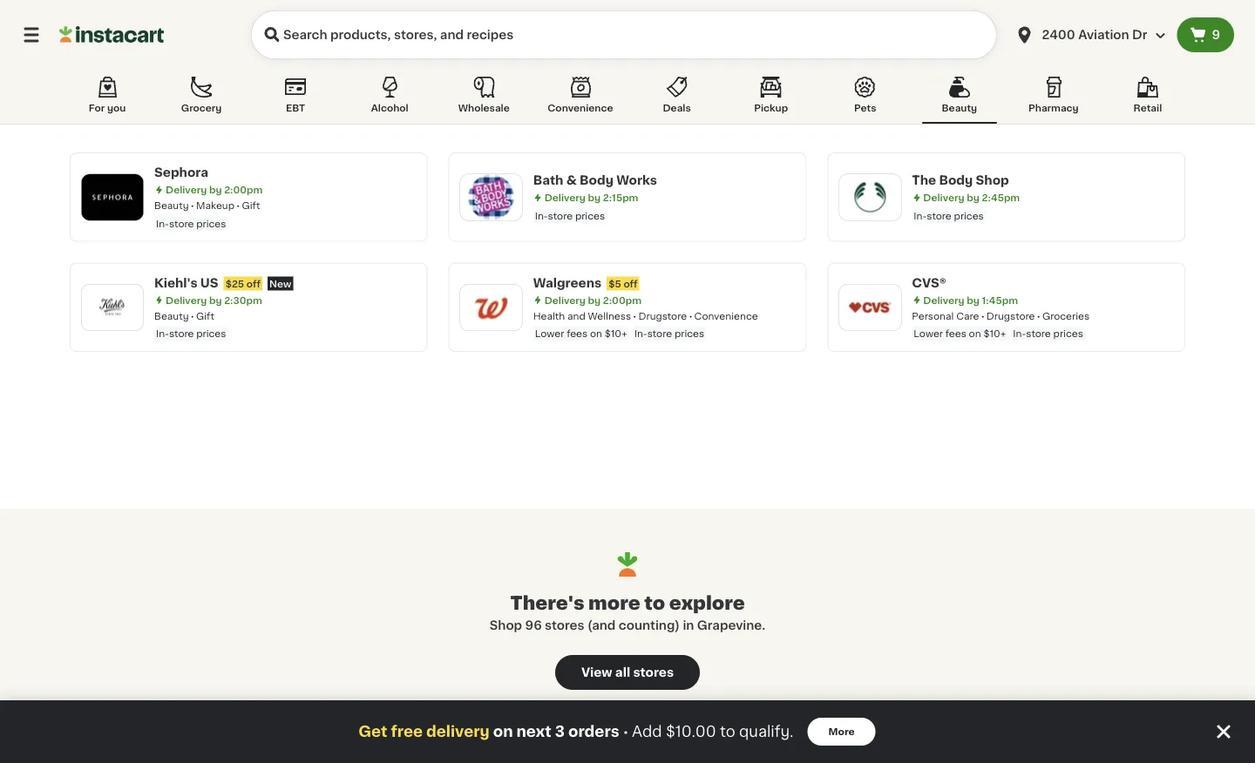 Task type: describe. For each thing, give the bounding box(es) containing it.
cvs®
[[912, 277, 947, 289]]

beauty for beauty
[[942, 103, 978, 113]]

walgreens
[[533, 277, 602, 289]]

for
[[89, 103, 105, 113]]

pets button
[[828, 73, 903, 124]]

retail button
[[1111, 73, 1186, 124]]

delivery by 1:45pm
[[924, 296, 1018, 305]]

store inside beauty gift in-store prices
[[169, 329, 194, 339]]

$25
[[226, 279, 244, 289]]

health
[[533, 311, 565, 321]]

by for sephora
[[209, 185, 222, 195]]

view all stores
[[581, 667, 674, 679]]

delivery by 2:00pm for and
[[545, 296, 642, 305]]

you
[[107, 103, 126, 113]]

treatment tracker modal dialog
[[0, 701, 1256, 764]]

(and
[[588, 620, 616, 632]]

in- inside 'beauty makeup gift in-store prices'
[[156, 219, 169, 228]]

in- inside beauty gift in-store prices
[[156, 329, 169, 339]]

2400 aviation dr button
[[1004, 10, 1177, 59]]

in-store prices for &
[[535, 211, 605, 221]]

deals
[[663, 103, 691, 113]]

add
[[632, 725, 662, 740]]

store inside health and wellness drugstore convenience lower fees on $10+ in-store prices
[[647, 329, 672, 339]]

prices inside health and wellness drugstore convenience lower fees on $10+ in-store prices
[[675, 329, 705, 339]]

in- inside personal care drugstore groceries lower fees on $10+ in-store prices
[[1013, 329, 1026, 339]]

the body shop
[[912, 174, 1009, 187]]

orders
[[568, 725, 620, 740]]

convenience inside health and wellness drugstore convenience lower fees on $10+ in-store prices
[[694, 311, 758, 321]]

there's
[[510, 594, 585, 613]]

get
[[359, 725, 388, 740]]

grocery button
[[164, 73, 239, 124]]

instacart image
[[59, 24, 164, 45]]

for you button
[[70, 73, 145, 124]]

in
[[683, 620, 694, 632]]

3
[[555, 725, 565, 740]]

2400 aviation dr button
[[1015, 10, 1167, 59]]

delivery down walgreens
[[545, 296, 586, 305]]

grocery
[[181, 103, 222, 113]]

free
[[391, 725, 423, 740]]

in- down bath
[[535, 211, 548, 221]]

sephora logo image
[[90, 175, 135, 220]]

and
[[568, 311, 586, 321]]

personal care drugstore groceries lower fees on $10+ in-store prices
[[912, 311, 1090, 339]]

prices inside beauty gift in-store prices
[[196, 329, 226, 339]]

delivery for bath & body works
[[545, 193, 586, 203]]

new
[[269, 279, 292, 289]]

ebt button
[[258, 73, 333, 124]]

by down us
[[209, 296, 222, 305]]

shop categories tab list
[[70, 73, 1186, 124]]

more
[[829, 728, 855, 737]]

cvs® logo image
[[848, 285, 893, 330]]

fees inside health and wellness drugstore convenience lower fees on $10+ in-store prices
[[567, 329, 588, 339]]

Search field
[[251, 10, 997, 59]]

sephora
[[154, 167, 208, 179]]

wholesale button
[[447, 73, 522, 124]]

2:30pm
[[224, 296, 262, 305]]

beauty for beauty makeup gift in-store prices
[[154, 201, 189, 211]]

delivery
[[426, 725, 490, 740]]

pets
[[854, 103, 877, 113]]

&
[[566, 174, 577, 187]]

explore
[[669, 594, 745, 613]]

pickup
[[754, 103, 788, 113]]

kiehl's
[[154, 277, 198, 289]]

on inside personal care drugstore groceries lower fees on $10+ in-store prices
[[969, 329, 981, 339]]

store inside 'beauty makeup gift in-store prices'
[[169, 219, 194, 228]]

beauty makeup gift in-store prices
[[154, 201, 260, 228]]

get free delivery on next 3 orders • add $10.00 to qualify.
[[359, 725, 794, 740]]

alcohol button
[[352, 73, 427, 124]]

by for the body shop
[[967, 193, 980, 203]]

drugstore inside personal care drugstore groceries lower fees on $10+ in-store prices
[[987, 311, 1035, 321]]

pharmacy button
[[1017, 73, 1091, 124]]

on inside health and wellness drugstore convenience lower fees on $10+ in-store prices
[[590, 329, 602, 339]]

kiehl's us logo image
[[90, 285, 135, 330]]

bath
[[533, 174, 564, 187]]

qualify.
[[739, 725, 794, 740]]

to inside there's more to explore shop 96 stores (and counting) in grapevine.
[[645, 594, 665, 613]]

2:00pm for wellness
[[603, 296, 642, 305]]

deals button
[[640, 73, 715, 124]]

convenience inside button
[[548, 103, 613, 113]]

view all stores link
[[555, 656, 700, 691]]

9
[[1212, 29, 1221, 41]]

view all stores button
[[555, 656, 700, 691]]

$10.00
[[666, 725, 716, 740]]

all
[[615, 667, 630, 679]]

delivery by 2:00pm for makeup
[[166, 185, 263, 195]]

96
[[525, 620, 542, 632]]

on inside treatment tracker modal "dialog"
[[493, 725, 513, 740]]

pharmacy
[[1029, 103, 1079, 113]]

health and wellness drugstore convenience lower fees on $10+ in-store prices
[[533, 311, 758, 339]]

2:15pm
[[603, 193, 639, 203]]



Task type: vqa. For each thing, say whether or not it's contained in the screenshot.
Convenience
yes



Task type: locate. For each thing, give the bounding box(es) containing it.
beauty gift in-store prices
[[154, 311, 226, 339]]

beauty down sephora
[[154, 201, 189, 211]]

by down bath & body works
[[588, 193, 601, 203]]

bath & body works logo image
[[469, 175, 514, 220]]

beauty inside beauty button
[[942, 103, 978, 113]]

gift inside 'beauty makeup gift in-store prices'
[[242, 201, 260, 211]]

1 off from the left
[[247, 279, 261, 289]]

more button
[[808, 718, 876, 746]]

shop
[[976, 174, 1009, 187], [490, 620, 522, 632]]

beauty
[[942, 103, 978, 113], [154, 201, 189, 211], [154, 311, 189, 321]]

store
[[548, 211, 573, 221], [927, 211, 952, 221], [169, 219, 194, 228], [169, 329, 194, 339], [647, 329, 672, 339], [1026, 329, 1051, 339]]

drugstore inside health and wellness drugstore convenience lower fees on $10+ in-store prices
[[639, 311, 687, 321]]

$10+
[[605, 329, 627, 339], [984, 329, 1006, 339]]

in-store prices down delivery by 2:45pm
[[914, 211, 984, 221]]

wellness
[[588, 311, 631, 321]]

gift inside beauty gift in-store prices
[[196, 311, 214, 321]]

2 lower from the left
[[914, 329, 943, 339]]

off inside kiehl's us $25 off new
[[247, 279, 261, 289]]

2 fees from the left
[[946, 329, 967, 339]]

in- down 'walgreens $5 off'
[[634, 329, 647, 339]]

view
[[581, 667, 613, 679]]

the
[[912, 174, 937, 187]]

0 vertical spatial to
[[645, 594, 665, 613]]

lower down "personal"
[[914, 329, 943, 339]]

delivery by 2:45pm
[[924, 193, 1020, 203]]

in- down sephora
[[156, 219, 169, 228]]

wholesale
[[458, 103, 510, 113]]

1 vertical spatial gift
[[196, 311, 214, 321]]

fees down 'care' on the top
[[946, 329, 967, 339]]

0 horizontal spatial in-store prices
[[535, 211, 605, 221]]

by down the body shop
[[967, 193, 980, 203]]

1 horizontal spatial to
[[720, 725, 736, 740]]

walgreens logo image
[[469, 285, 514, 330]]

on left next
[[493, 725, 513, 740]]

beauty inside 'beauty makeup gift in-store prices'
[[154, 201, 189, 211]]

0 horizontal spatial drugstore
[[639, 311, 687, 321]]

to up counting)
[[645, 594, 665, 613]]

delivery for sephora
[[166, 185, 207, 195]]

to
[[645, 594, 665, 613], [720, 725, 736, 740]]

2 body from the left
[[939, 174, 973, 187]]

0 horizontal spatial on
[[493, 725, 513, 740]]

delivery down kiehl's on the top left of page
[[166, 296, 207, 305]]

$5
[[609, 279, 621, 289]]

us
[[200, 277, 219, 289]]

0 vertical spatial stores
[[545, 620, 585, 632]]

beauty down kiehl's on the top left of page
[[154, 311, 189, 321]]

0 horizontal spatial off
[[247, 279, 261, 289]]

0 vertical spatial beauty
[[942, 103, 978, 113]]

1 vertical spatial shop
[[490, 620, 522, 632]]

1 horizontal spatial $10+
[[984, 329, 1006, 339]]

$10+ inside personal care drugstore groceries lower fees on $10+ in-store prices
[[984, 329, 1006, 339]]

on down 'care' on the top
[[969, 329, 981, 339]]

fees down and
[[567, 329, 588, 339]]

aviation
[[1079, 29, 1130, 41]]

1 body from the left
[[580, 174, 614, 187]]

stores down there's
[[545, 620, 585, 632]]

None search field
[[251, 10, 997, 59]]

kiehl's us $25 off new
[[154, 277, 292, 289]]

shop inside there's more to explore shop 96 stores (and counting) in grapevine.
[[490, 620, 522, 632]]

off right $25
[[247, 279, 261, 289]]

gift down delivery by 2:30pm
[[196, 311, 214, 321]]

lower inside health and wellness drugstore convenience lower fees on $10+ in-store prices
[[535, 329, 564, 339]]

0 horizontal spatial fees
[[567, 329, 588, 339]]

0 horizontal spatial $10+
[[605, 329, 627, 339]]

0 horizontal spatial 2:00pm
[[224, 185, 263, 195]]

1 horizontal spatial off
[[624, 279, 638, 289]]

2:00pm up makeup
[[224, 185, 263, 195]]

9 button
[[1177, 17, 1235, 52]]

$10+ down 1:45pm
[[984, 329, 1006, 339]]

2 drugstore from the left
[[987, 311, 1035, 321]]

2:00pm for gift
[[224, 185, 263, 195]]

delivery by 2:30pm
[[166, 296, 262, 305]]

alcohol
[[371, 103, 409, 113]]

0 horizontal spatial gift
[[196, 311, 214, 321]]

stores right all
[[633, 667, 674, 679]]

in- down the
[[914, 211, 927, 221]]

delivery by 2:15pm
[[545, 193, 639, 203]]

0 vertical spatial 2:00pm
[[224, 185, 263, 195]]

in-store prices
[[535, 211, 605, 221], [914, 211, 984, 221]]

2 in-store prices from the left
[[914, 211, 984, 221]]

lower
[[535, 329, 564, 339], [914, 329, 943, 339]]

0 horizontal spatial lower
[[535, 329, 564, 339]]

1 horizontal spatial fees
[[946, 329, 967, 339]]

body up delivery by 2:45pm
[[939, 174, 973, 187]]

1 horizontal spatial convenience
[[694, 311, 758, 321]]

walgreens $5 off
[[533, 277, 638, 289]]

delivery by 2:00pm down 'walgreens $5 off'
[[545, 296, 642, 305]]

there's more to explore shop 96 stores (and counting) in grapevine.
[[490, 594, 766, 632]]

stores inside there's more to explore shop 96 stores (and counting) in grapevine.
[[545, 620, 585, 632]]

in-store prices for body
[[914, 211, 984, 221]]

beauty inside beauty gift in-store prices
[[154, 311, 189, 321]]

delivery up "personal"
[[924, 296, 965, 305]]

2 vertical spatial beauty
[[154, 311, 189, 321]]

pickup button
[[734, 73, 809, 124]]

1 fees from the left
[[567, 329, 588, 339]]

by
[[209, 185, 222, 195], [588, 193, 601, 203], [967, 193, 980, 203], [209, 296, 222, 305], [588, 296, 601, 305], [967, 296, 980, 305]]

in- down 1:45pm
[[1013, 329, 1026, 339]]

1 horizontal spatial drugstore
[[987, 311, 1035, 321]]

delivery for the body shop
[[924, 193, 965, 203]]

body
[[580, 174, 614, 187], [939, 174, 973, 187]]

delivery by 2:00pm up makeup
[[166, 185, 263, 195]]

bath & body works
[[533, 174, 657, 187]]

next
[[517, 725, 552, 740]]

works
[[617, 174, 657, 187]]

1 horizontal spatial body
[[939, 174, 973, 187]]

by up 'care' on the top
[[967, 296, 980, 305]]

lower down health
[[535, 329, 564, 339]]

more
[[589, 594, 641, 613]]

retail
[[1134, 103, 1162, 113]]

gift
[[242, 201, 260, 211], [196, 311, 214, 321]]

on down wellness
[[590, 329, 602, 339]]

off
[[247, 279, 261, 289], [624, 279, 638, 289]]

beauty button
[[922, 73, 997, 124]]

to right $10.00
[[720, 725, 736, 740]]

convenience button
[[541, 73, 620, 124]]

1 horizontal spatial stores
[[633, 667, 674, 679]]

0 vertical spatial delivery by 2:00pm
[[166, 185, 263, 195]]

for you
[[89, 103, 126, 113]]

0 horizontal spatial shop
[[490, 620, 522, 632]]

0 horizontal spatial body
[[580, 174, 614, 187]]

off inside 'walgreens $5 off'
[[624, 279, 638, 289]]

in-store prices down delivery by 2:15pm
[[535, 211, 605, 221]]

2:45pm
[[982, 193, 1020, 203]]

makeup
[[196, 201, 235, 211]]

fees
[[567, 329, 588, 339], [946, 329, 967, 339]]

$10+ inside health and wellness drugstore convenience lower fees on $10+ in-store prices
[[605, 329, 627, 339]]

fees inside personal care drugstore groceries lower fees on $10+ in-store prices
[[946, 329, 967, 339]]

in- inside health and wellness drugstore convenience lower fees on $10+ in-store prices
[[634, 329, 647, 339]]

delivery for cvs®
[[924, 296, 965, 305]]

0 horizontal spatial delivery by 2:00pm
[[166, 185, 263, 195]]

1 horizontal spatial lower
[[914, 329, 943, 339]]

grapevine.
[[697, 620, 766, 632]]

1 vertical spatial to
[[720, 725, 736, 740]]

2400 aviation dr
[[1042, 29, 1148, 41]]

by up makeup
[[209, 185, 222, 195]]

by for cvs®
[[967, 296, 980, 305]]

personal
[[912, 311, 954, 321]]

1 horizontal spatial on
[[590, 329, 602, 339]]

0 horizontal spatial stores
[[545, 620, 585, 632]]

groceries
[[1043, 311, 1090, 321]]

in- down kiehl's on the top left of page
[[156, 329, 169, 339]]

beauty for beauty gift in-store prices
[[154, 311, 189, 321]]

gift right makeup
[[242, 201, 260, 211]]

1 vertical spatial beauty
[[154, 201, 189, 211]]

0 vertical spatial gift
[[242, 201, 260, 211]]

beauty up the body shop
[[942, 103, 978, 113]]

•
[[623, 725, 629, 739]]

2400
[[1042, 29, 1076, 41]]

body up delivery by 2:15pm
[[580, 174, 614, 187]]

delivery down the body shop
[[924, 193, 965, 203]]

1:45pm
[[982, 296, 1018, 305]]

stores
[[545, 620, 585, 632], [633, 667, 674, 679]]

delivery down &
[[545, 193, 586, 203]]

ebt
[[286, 103, 305, 113]]

1 horizontal spatial gift
[[242, 201, 260, 211]]

drugstore
[[639, 311, 687, 321], [987, 311, 1035, 321]]

to inside treatment tracker modal "dialog"
[[720, 725, 736, 740]]

2 off from the left
[[624, 279, 638, 289]]

1 vertical spatial 2:00pm
[[603, 296, 642, 305]]

shop up the 2:45pm
[[976, 174, 1009, 187]]

convenience
[[548, 103, 613, 113], [694, 311, 758, 321]]

0 horizontal spatial convenience
[[548, 103, 613, 113]]

prices inside 'beauty makeup gift in-store prices'
[[196, 219, 226, 228]]

1 lower from the left
[[535, 329, 564, 339]]

delivery down sephora
[[166, 185, 207, 195]]

the body shop logo image
[[848, 175, 893, 220]]

$10+ down wellness
[[605, 329, 627, 339]]

on
[[590, 329, 602, 339], [969, 329, 981, 339], [493, 725, 513, 740]]

1 in-store prices from the left
[[535, 211, 605, 221]]

0 vertical spatial convenience
[[548, 103, 613, 113]]

1 $10+ from the left
[[605, 329, 627, 339]]

1 drugstore from the left
[[639, 311, 687, 321]]

1 horizontal spatial shop
[[976, 174, 1009, 187]]

stores inside view all stores button
[[633, 667, 674, 679]]

0 vertical spatial shop
[[976, 174, 1009, 187]]

2 horizontal spatial on
[[969, 329, 981, 339]]

by down 'walgreens $5 off'
[[588, 296, 601, 305]]

0 horizontal spatial to
[[645, 594, 665, 613]]

off right the $5
[[624, 279, 638, 289]]

1 horizontal spatial delivery by 2:00pm
[[545, 296, 642, 305]]

lower inside personal care drugstore groceries lower fees on $10+ in-store prices
[[914, 329, 943, 339]]

delivery
[[166, 185, 207, 195], [545, 193, 586, 203], [924, 193, 965, 203], [166, 296, 207, 305], [545, 296, 586, 305], [924, 296, 965, 305]]

by for bath & body works
[[588, 193, 601, 203]]

counting)
[[619, 620, 680, 632]]

1 horizontal spatial 2:00pm
[[603, 296, 642, 305]]

prices inside personal care drugstore groceries lower fees on $10+ in-store prices
[[1054, 329, 1084, 339]]

2:00pm down the $5
[[603, 296, 642, 305]]

2 $10+ from the left
[[984, 329, 1006, 339]]

1 horizontal spatial in-store prices
[[914, 211, 984, 221]]

1 vertical spatial stores
[[633, 667, 674, 679]]

care
[[957, 311, 979, 321]]

dr
[[1133, 29, 1148, 41]]

prices
[[575, 211, 605, 221], [954, 211, 984, 221], [196, 219, 226, 228], [196, 329, 226, 339], [675, 329, 705, 339], [1054, 329, 1084, 339]]

shop left 96
[[490, 620, 522, 632]]

drugstore right wellness
[[639, 311, 687, 321]]

1 vertical spatial delivery by 2:00pm
[[545, 296, 642, 305]]

drugstore down 1:45pm
[[987, 311, 1035, 321]]

store inside personal care drugstore groceries lower fees on $10+ in-store prices
[[1026, 329, 1051, 339]]

1 vertical spatial convenience
[[694, 311, 758, 321]]



